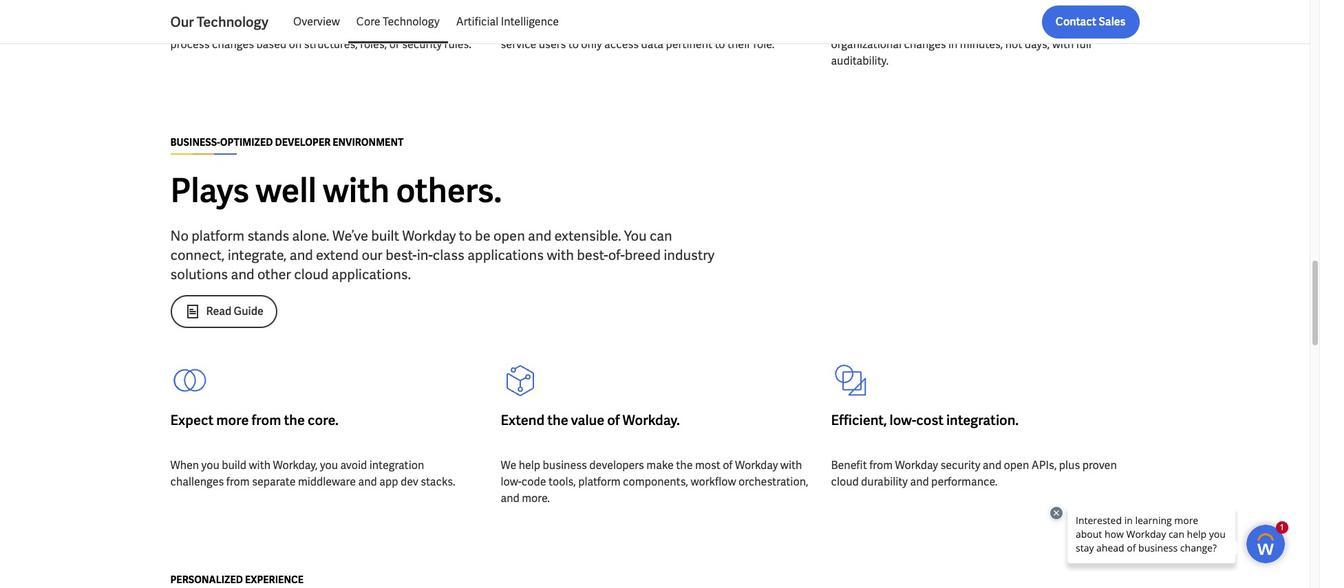 Task type: describe. For each thing, give the bounding box(es) containing it.
business inside we help business developers make the most of workday with low-code tools, platform components, workflow orchestration, and more.
[[543, 458, 587, 473]]

orchestration,
[[739, 475, 808, 489]]

0 vertical spatial from
[[252, 411, 281, 429]]

model changes, test downstream impacts, and deploy organizational changes in minutes, not days, with full auditability.
[[831, 20, 1097, 68]]

with inside when you build with workday, you avoid integration challenges from separate middleware and app dev stacks.
[[249, 458, 271, 473]]

of inside we help business developers make the most of workday with low-code tools, platform components, workflow orchestration, and more.
[[723, 458, 733, 473]]

core.
[[308, 411, 338, 429]]

our technology
[[170, 13, 269, 31]]

class
[[433, 246, 465, 264]]

efficient,
[[831, 411, 887, 429]]

pre
[[240, 20, 257, 35]]

allowing
[[717, 20, 758, 35]]

contact
[[1056, 14, 1097, 29]]

their
[[728, 37, 751, 51]]

1 horizontal spatial the
[[547, 411, 568, 429]]

organizational
[[831, 37, 902, 51]]

more.
[[522, 491, 550, 506]]

artificial
[[456, 14, 499, 29]]

personalized
[[170, 574, 243, 586]]

breed
[[625, 246, 661, 264]]

to inside no platform stands alone. we've built workday to be open and extensible. you can connect, integrate, and extend our best-in-class applications with best-of-breed industry solutions and other cloud applications.
[[459, 227, 472, 245]]

dev
[[401, 475, 418, 489]]

with inside model changes, test downstream impacts, and deploy organizational changes in minutes, not days, with full auditability.
[[1052, 37, 1074, 51]]

workday inside benefit from workday security and open apis, plus proven cloud durability and performance.
[[895, 458, 938, 473]]

other
[[257, 265, 291, 283]]

in-
[[417, 246, 433, 264]]

more
[[216, 411, 249, 429]]

read
[[206, 304, 231, 318]]

when
[[170, 458, 199, 473]]

stacks.
[[421, 475, 455, 489]]

industry
[[664, 246, 715, 264]]

our
[[170, 13, 194, 31]]

most
[[695, 458, 721, 473]]

with over 700 pre built, users can quickly make business process changes based on structures, roles, or security rules.
[[170, 20, 471, 51]]

separate
[[252, 475, 296, 489]]

open inside no platform stands alone. we've built workday to be open and extensible. you can connect, integrate, and extend our best-in-class applications with best-of-breed industry solutions and other cloud applications.
[[493, 227, 525, 245]]

with inside we help business developers make the most of workday with low-code tools, platform components, workflow orchestration, and more.
[[780, 458, 802, 473]]

value
[[571, 411, 604, 429]]

built,
[[259, 20, 284, 35]]

no
[[170, 227, 189, 245]]

efficient, low-cost integration.
[[831, 411, 1019, 429]]

alone.
[[292, 227, 329, 245]]

components,
[[623, 475, 688, 489]]

overview link
[[285, 6, 348, 39]]

make inside we help business developers make the most of workday with low-code tools, platform components, workflow orchestration, and more.
[[647, 458, 674, 473]]

2 best- from the left
[[577, 246, 608, 264]]

roles,
[[360, 37, 387, 51]]

and inside model changes, test downstream impacts, and deploy organizational changes in minutes, not days, with full auditability.
[[1043, 20, 1062, 35]]

challenges
[[170, 475, 224, 489]]

only
[[581, 37, 602, 51]]

experience
[[245, 574, 304, 586]]

make inside with over 700 pre built, users can quickly make business process changes based on structures, roles, or security rules.
[[374, 20, 401, 35]]

workday inside we help business developers make the most of workday with low-code tools, platform components, workflow orchestration, and more.
[[735, 458, 778, 473]]

access
[[604, 37, 639, 51]]

plus
[[1059, 458, 1080, 473]]

security inside benefit from workday security and open apis, plus proven cloud durability and performance.
[[941, 458, 980, 473]]

extend
[[501, 411, 545, 429]]

platform
[[578, 475, 621, 489]]

expect more from the core.
[[170, 411, 338, 429]]

we've
[[332, 227, 368, 245]]

700
[[220, 20, 238, 35]]

we help business developers make the most of workday with low-code tools, platform components, workflow orchestration, and more.
[[501, 458, 808, 506]]

1 you from the left
[[201, 458, 219, 473]]

and up performance.
[[983, 458, 1002, 473]]

data
[[641, 37, 664, 51]]

2 you from the left
[[320, 458, 338, 473]]

read guide link
[[170, 295, 277, 328]]

self-
[[761, 20, 782, 35]]

tools,
[[549, 475, 576, 489]]

security informs
[[501, 20, 582, 35]]

solutions
[[170, 265, 228, 283]]

1 horizontal spatial low-
[[890, 411, 916, 429]]

performance.
[[931, 475, 998, 489]]

cost
[[916, 411, 944, 429]]

built
[[371, 227, 399, 245]]

overview
[[293, 14, 340, 29]]

low- inside we help business developers make the most of workday with low-code tools, platform components, workflow orchestration, and more.
[[501, 475, 522, 489]]

we
[[501, 458, 516, 473]]

sales
[[1099, 14, 1126, 29]]

you
[[624, 227, 647, 245]]

developers
[[589, 458, 644, 473]]

reporting
[[584, 20, 631, 35]]

when you build with workday, you avoid integration challenges from separate middleware and app dev stacks.
[[170, 458, 455, 489]]

quickly
[[336, 20, 372, 35]]

business-
[[170, 136, 220, 148]]

read guide
[[206, 304, 263, 318]]

service
[[501, 37, 536, 51]]

our technology link
[[170, 12, 285, 32]]

integrate,
[[228, 246, 287, 264]]

days,
[[1025, 37, 1050, 51]]

workday inside no platform stands alone. we've built workday to be open and extensible. you can connect, integrate, and extend our best-in-class applications with best-of-breed industry solutions and other cloud applications.
[[402, 227, 456, 245]]

avoid
[[340, 458, 367, 473]]

cloud inside no platform stands alone. we've built workday to be open and extensible. you can connect, integrate, and extend our best-in-class applications with best-of-breed industry solutions and other cloud applications.
[[294, 265, 329, 283]]

workflow
[[691, 475, 736, 489]]

platform stands
[[192, 227, 289, 245]]



Task type: locate. For each thing, give the bounding box(es) containing it.
1 horizontal spatial cloud
[[831, 475, 859, 489]]

1 vertical spatial can
[[650, 227, 672, 245]]

and inside we help business developers make the most of workday with low-code tools, platform components, workflow orchestration, and more.
[[501, 491, 520, 506]]

cloud inside benefit from workday security and open apis, plus proven cloud durability and performance.
[[831, 475, 859, 489]]

you up challenges
[[201, 458, 219, 473]]

0 vertical spatial users
[[286, 20, 314, 35]]

environment
[[333, 136, 404, 148]]

0 horizontal spatial business
[[403, 20, 448, 35]]

security right or on the left top of the page
[[402, 37, 442, 51]]

model
[[831, 20, 863, 35]]

impacts,
[[998, 20, 1041, 35]]

1 horizontal spatial changes
[[904, 37, 946, 51]]

1 horizontal spatial make
[[647, 458, 674, 473]]

with down extensible.
[[547, 246, 574, 264]]

code
[[522, 475, 546, 489]]

and left more.
[[501, 491, 520, 506]]

0 horizontal spatial from
[[226, 475, 250, 489]]

from
[[252, 411, 281, 429], [869, 458, 893, 473], [226, 475, 250, 489]]

help
[[519, 458, 540, 473]]

guide
[[234, 304, 263, 318]]

0 horizontal spatial of
[[607, 411, 620, 429]]

0 vertical spatial business
[[403, 20, 448, 35]]

users
[[286, 20, 314, 35], [539, 37, 566, 51]]

can
[[316, 20, 334, 35], [650, 227, 672, 245]]

the inside we help business developers make the most of workday with low-code tools, platform components, workflow orchestration, and more.
[[676, 458, 693, 473]]

business-optimized developer environment
[[170, 136, 404, 148]]

extensible.
[[554, 227, 621, 245]]

to left only in the left of the page
[[568, 37, 579, 51]]

0 horizontal spatial users
[[286, 20, 314, 35]]

with up orchestration,
[[780, 458, 802, 473]]

users up on at the left top of the page
[[286, 20, 314, 35]]

can inside with over 700 pre built, users can quickly make business process changes based on structures, roles, or security rules.
[[316, 20, 334, 35]]

1 horizontal spatial workday
[[735, 458, 778, 473]]

from inside when you build with workday, you avoid integration challenges from separate middleware and app dev stacks.
[[226, 475, 250, 489]]

and
[[633, 20, 652, 35], [1043, 20, 1062, 35], [528, 227, 551, 245], [290, 246, 313, 264], [231, 265, 254, 283], [983, 458, 1002, 473], [358, 475, 377, 489], [910, 475, 929, 489], [501, 491, 520, 506]]

0 horizontal spatial cloud
[[294, 265, 329, 283]]

and right durability
[[910, 475, 929, 489]]

0 horizontal spatial workday
[[402, 227, 456, 245]]

0 vertical spatial can
[[316, 20, 334, 35]]

low-
[[890, 411, 916, 429], [501, 475, 522, 489]]

1 vertical spatial of
[[723, 458, 733, 473]]

1 horizontal spatial to
[[568, 37, 579, 51]]

not
[[1005, 37, 1022, 51]]

app
[[379, 475, 398, 489]]

and down integrate,
[[231, 265, 254, 283]]

1 vertical spatial from
[[869, 458, 893, 473]]

users inside with over 700 pre built, users can quickly make business process changes based on structures, roles, or security rules.
[[286, 20, 314, 35]]

others.
[[396, 169, 502, 212]]

2 vertical spatial from
[[226, 475, 250, 489]]

of
[[607, 411, 620, 429], [723, 458, 733, 473]]

2 horizontal spatial to
[[715, 37, 725, 51]]

0 vertical spatial open
[[493, 227, 525, 245]]

cloud
[[294, 265, 329, 283], [831, 475, 859, 489]]

auditability.
[[831, 53, 889, 68]]

can up structures,
[[316, 20, 334, 35]]

contact sales link
[[1042, 6, 1140, 39]]

make up the components, at the bottom of page
[[647, 458, 674, 473]]

to left their
[[715, 37, 725, 51]]

0 horizontal spatial low-
[[501, 475, 522, 489]]

open
[[493, 227, 525, 245], [1004, 458, 1029, 473]]

from right more
[[252, 411, 281, 429]]

best- down extensible.
[[577, 246, 608, 264]]

workday.
[[623, 411, 680, 429]]

process
[[170, 37, 210, 51]]

1 best- from the left
[[386, 246, 417, 264]]

applications.
[[332, 265, 411, 283]]

structures,
[[304, 37, 358, 51]]

technology
[[197, 13, 269, 31], [383, 14, 440, 29]]

1 horizontal spatial security
[[941, 458, 980, 473]]

you up middleware at the left bottom of page
[[320, 458, 338, 473]]

from down 'build'
[[226, 475, 250, 489]]

0 horizontal spatial best-
[[386, 246, 417, 264]]

workday up orchestration,
[[735, 458, 778, 473]]

1 horizontal spatial you
[[320, 458, 338, 473]]

from inside benefit from workday security and open apis, plus proven cloud durability and performance.
[[869, 458, 893, 473]]

deploy
[[1064, 20, 1097, 35]]

security inside with over 700 pre built, users can quickly make business process changes based on structures, roles, or security rules.
[[402, 37, 442, 51]]

applications
[[467, 246, 544, 264]]

business up the rules.
[[403, 20, 448, 35]]

0 horizontal spatial changes
[[212, 37, 254, 51]]

1 changes from the left
[[212, 37, 254, 51]]

0 horizontal spatial can
[[316, 20, 334, 35]]

and left app
[[358, 475, 377, 489]]

cloud down extend
[[294, 265, 329, 283]]

contact sales
[[1056, 14, 1126, 29]]

our
[[362, 246, 383, 264]]

proven
[[1083, 458, 1117, 473]]

and inside when you build with workday, you avoid integration challenges from separate middleware and app dev stacks.
[[358, 475, 377, 489]]

0 vertical spatial cloud
[[294, 265, 329, 283]]

0 vertical spatial security
[[402, 37, 442, 51]]

low- right efficient,
[[890, 411, 916, 429]]

with up we've
[[323, 169, 390, 212]]

menu containing overview
[[285, 6, 567, 39]]

menu
[[285, 6, 567, 39]]

2 changes from the left
[[904, 37, 946, 51]]

can right you
[[650, 227, 672, 245]]

1 horizontal spatial best-
[[577, 246, 608, 264]]

full
[[1076, 37, 1092, 51]]

downstream
[[934, 20, 996, 35]]

plays
[[170, 169, 249, 212]]

technology for our technology
[[197, 13, 269, 31]]

middleware
[[298, 475, 356, 489]]

2 horizontal spatial the
[[676, 458, 693, 473]]

2 horizontal spatial workday
[[895, 458, 938, 473]]

0 horizontal spatial you
[[201, 458, 219, 473]]

to
[[568, 37, 579, 51], [715, 37, 725, 51], [459, 227, 472, 245]]

connect,
[[170, 246, 225, 264]]

business up "tools,"
[[543, 458, 587, 473]]

low- down the we
[[501, 475, 522, 489]]

0 vertical spatial low-
[[890, 411, 916, 429]]

artificial intelligence link
[[448, 6, 567, 39]]

0 horizontal spatial security
[[402, 37, 442, 51]]

1 horizontal spatial users
[[539, 37, 566, 51]]

of-
[[608, 246, 625, 264]]

1 vertical spatial security
[[941, 458, 980, 473]]

from up durability
[[869, 458, 893, 473]]

list
[[285, 6, 1140, 39]]

changes inside with over 700 pre built, users can quickly make business process changes based on structures, roles, or security rules.
[[212, 37, 254, 51]]

business
[[403, 20, 448, 35], [543, 458, 587, 473]]

1 horizontal spatial can
[[650, 227, 672, 245]]

workday,
[[273, 458, 318, 473]]

best- down built
[[386, 246, 417, 264]]

cloud down benefit
[[831, 475, 859, 489]]

extend
[[316, 246, 359, 264]]

list containing overview
[[285, 6, 1140, 39]]

the left 'most' at bottom
[[676, 458, 693, 473]]

the left the 'core.'
[[284, 411, 305, 429]]

you
[[201, 458, 219, 473], [320, 458, 338, 473]]

and up days,
[[1043, 20, 1062, 35]]

technology inside menu
[[383, 14, 440, 29]]

core
[[356, 14, 380, 29]]

or
[[389, 37, 400, 51]]

apis,
[[1032, 458, 1057, 473]]

users inside security informs reporting and distribution, allowing self- service users to only access data pertinent to their role.
[[539, 37, 566, 51]]

0 horizontal spatial to
[[459, 227, 472, 245]]

security up performance.
[[941, 458, 980, 473]]

workday up in- on the top of page
[[402, 227, 456, 245]]

of right the value
[[607, 411, 620, 429]]

0 horizontal spatial make
[[374, 20, 401, 35]]

0 vertical spatial make
[[374, 20, 401, 35]]

of right 'most' at bottom
[[723, 458, 733, 473]]

make up or on the left top of the page
[[374, 20, 401, 35]]

test
[[912, 20, 931, 35]]

core technology link
[[348, 6, 448, 39]]

can inside no platform stands alone. we've built workday to be open and extensible. you can connect, integrate, and extend our best-in-class applications with best-of-breed industry solutions and other cloud applications.
[[650, 227, 672, 245]]

the left the value
[[547, 411, 568, 429]]

rules.
[[444, 37, 471, 51]]

1 horizontal spatial business
[[543, 458, 587, 473]]

2 horizontal spatial from
[[869, 458, 893, 473]]

0 horizontal spatial open
[[493, 227, 525, 245]]

1 vertical spatial make
[[647, 458, 674, 473]]

1 vertical spatial low-
[[501, 475, 522, 489]]

best-
[[386, 246, 417, 264], [577, 246, 608, 264]]

workday up durability
[[895, 458, 938, 473]]

open inside benefit from workday security and open apis, plus proven cloud durability and performance.
[[1004, 458, 1029, 473]]

open left apis, on the right of the page
[[1004, 458, 1029, 473]]

1 horizontal spatial of
[[723, 458, 733, 473]]

and down "alone."
[[290, 246, 313, 264]]

users down security informs
[[539, 37, 566, 51]]

and up applications
[[528, 227, 551, 245]]

changes down test
[[904, 37, 946, 51]]

minutes,
[[960, 37, 1003, 51]]

1 vertical spatial business
[[543, 458, 587, 473]]

0 horizontal spatial the
[[284, 411, 305, 429]]

benefit
[[831, 458, 867, 473]]

with
[[1052, 37, 1074, 51], [323, 169, 390, 212], [547, 246, 574, 264], [249, 458, 271, 473], [780, 458, 802, 473]]

open up applications
[[493, 227, 525, 245]]

changes,
[[865, 20, 909, 35]]

changes inside model changes, test downstream impacts, and deploy organizational changes in minutes, not days, with full auditability.
[[904, 37, 946, 51]]

role.
[[753, 37, 775, 51]]

and inside security informs reporting and distribution, allowing self- service users to only access data pertinent to their role.
[[633, 20, 652, 35]]

1 vertical spatial open
[[1004, 458, 1029, 473]]

optimized
[[220, 136, 273, 148]]

1 horizontal spatial technology
[[383, 14, 440, 29]]

to left be
[[459, 227, 472, 245]]

and up data
[[633, 20, 652, 35]]

1 vertical spatial cloud
[[831, 475, 859, 489]]

with left full
[[1052, 37, 1074, 51]]

durability
[[861, 475, 908, 489]]

business inside with over 700 pre built, users can quickly make business process changes based on structures, roles, or security rules.
[[403, 20, 448, 35]]

1 horizontal spatial from
[[252, 411, 281, 429]]

pertinent
[[666, 37, 712, 51]]

with inside no platform stands alone. we've built workday to be open and extensible. you can connect, integrate, and extend our best-in-class applications with best-of-breed industry solutions and other cloud applications.
[[547, 246, 574, 264]]

1 horizontal spatial open
[[1004, 458, 1029, 473]]

extend the value of workday.
[[501, 411, 680, 429]]

expect
[[170, 411, 214, 429]]

technology for core technology
[[383, 14, 440, 29]]

0 vertical spatial of
[[607, 411, 620, 429]]

plays well with others.
[[170, 169, 502, 212]]

on
[[289, 37, 302, 51]]

1 vertical spatial users
[[539, 37, 566, 51]]

well
[[256, 169, 317, 212]]

be
[[475, 227, 491, 245]]

0 horizontal spatial technology
[[197, 13, 269, 31]]

changes down the 700
[[212, 37, 254, 51]]

with up separate
[[249, 458, 271, 473]]

integration.
[[946, 411, 1019, 429]]

integration
[[369, 458, 424, 473]]

developer
[[275, 136, 331, 148]]



Task type: vqa. For each thing, say whether or not it's contained in the screenshot.
achievable
no



